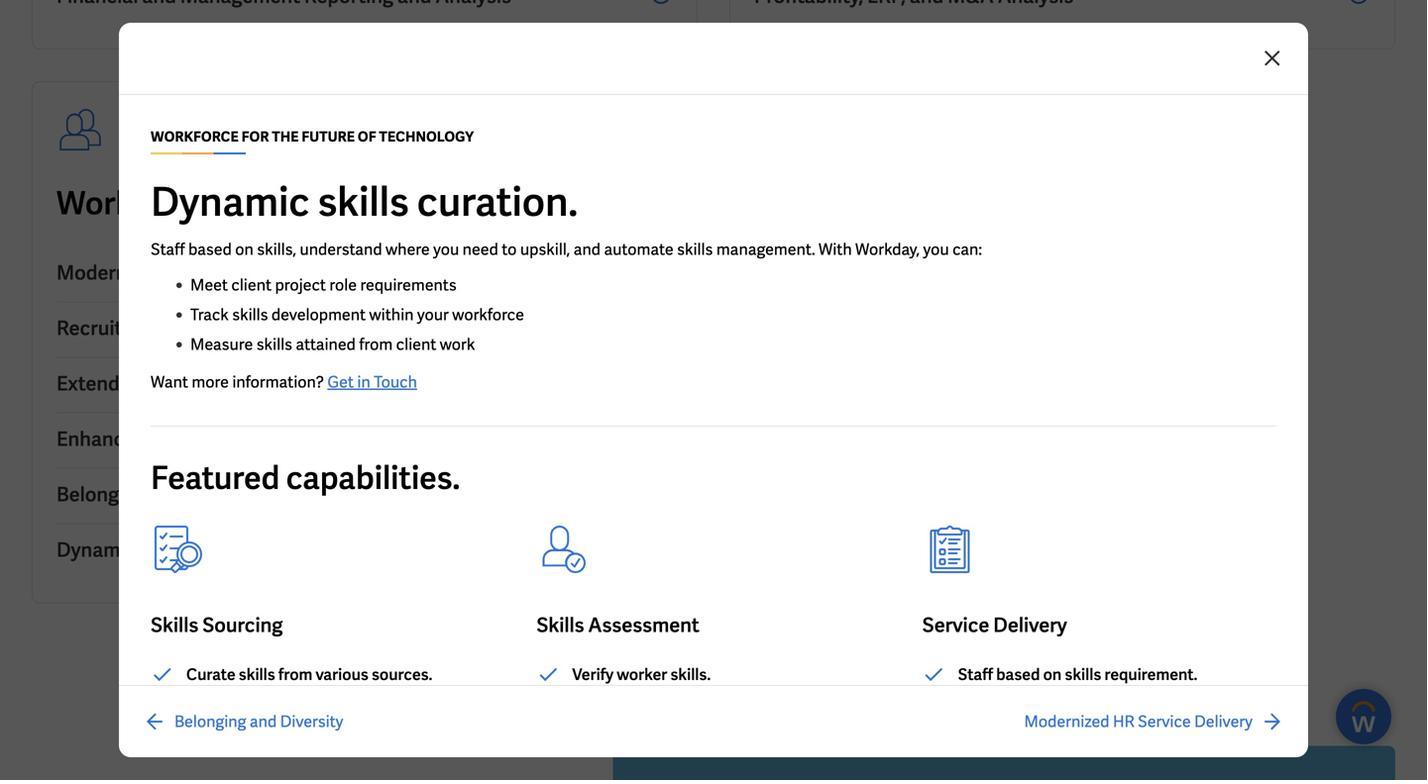 Task type: locate. For each thing, give the bounding box(es) containing it.
skills for skills sourcing
[[151, 613, 198, 639]]

for
[[214, 183, 255, 224]]

diversity up curation
[[189, 482, 269, 508]]

staff for staff based on skills requirement.
[[958, 665, 993, 686]]

0 horizontal spatial delivery
[[270, 260, 344, 286]]

0 vertical spatial staff
[[151, 239, 185, 260]]

modernized for modernized hr service delivery button to the top
[[56, 260, 164, 286]]

0 horizontal spatial belonging
[[56, 482, 147, 508]]

0 vertical spatial belonging and diversity
[[56, 482, 269, 508]]

recruit
[[56, 316, 122, 341]]

where
[[386, 239, 430, 260]]

workforce
[[151, 128, 239, 146]]

2 horizontal spatial delivery
[[1194, 712, 1253, 733]]

0 horizontal spatial service
[[199, 260, 266, 286]]

hr
[[168, 260, 195, 286], [1113, 712, 1134, 733]]

1 vertical spatial belonging and diversity
[[174, 712, 343, 733]]

1 horizontal spatial on
[[1043, 665, 1062, 686]]

1 horizontal spatial modernized
[[1024, 712, 1110, 733]]

based for skills
[[996, 665, 1040, 686]]

staff based on skills, understand where you need to upskill, and automate skills management. with workday, you can:
[[151, 239, 986, 260]]

0 vertical spatial modernized
[[56, 260, 164, 286]]

1 horizontal spatial belonging
[[174, 712, 246, 733]]

on
[[235, 239, 254, 260], [1043, 665, 1062, 686]]

1 vertical spatial belonging and diversity button
[[143, 711, 343, 734]]

you left need
[[433, 239, 459, 260]]

0 vertical spatial modernized hr service delivery
[[56, 260, 344, 286]]

understand
[[300, 239, 382, 260]]

0 vertical spatial workforce
[[56, 183, 207, 224]]

1 horizontal spatial you
[[923, 239, 949, 260]]

extended workforce management
[[56, 371, 364, 397]]

1 vertical spatial modernized hr service delivery
[[1024, 712, 1253, 733]]

belonging and diversity down curate
[[174, 712, 343, 733]]

1 horizontal spatial modernized hr service delivery
[[1024, 712, 1253, 733]]

modernized up recruit
[[56, 260, 164, 286]]

0 vertical spatial dynamic
[[151, 176, 310, 228]]

meet client project role requirements track skills development within your workforce measure skills attained from client work
[[190, 275, 524, 355]]

1 vertical spatial belonging
[[174, 712, 246, 733]]

belonging and diversity button inside dynamic skills curation. dialog
[[143, 711, 343, 734]]

1 vertical spatial on
[[1043, 665, 1062, 686]]

service
[[199, 260, 266, 286], [922, 613, 989, 639], [1138, 712, 1191, 733]]

skills up verify
[[536, 613, 584, 639]]

skills.
[[670, 665, 711, 686]]

1 vertical spatial based
[[996, 665, 1040, 686]]

project
[[275, 275, 326, 296]]

skills left curation
[[140, 538, 188, 563]]

1 vertical spatial delivery
[[993, 613, 1067, 639]]

0 horizontal spatial modernized hr service delivery button
[[56, 247, 673, 303]]

belonging and diversity
[[56, 482, 269, 508], [174, 712, 343, 733]]

skills
[[318, 176, 409, 228], [677, 239, 713, 260], [232, 305, 268, 326], [256, 334, 292, 355], [239, 665, 275, 686], [1065, 665, 1101, 686]]

based
[[188, 239, 232, 260], [996, 665, 1040, 686]]

delivery up staff based on skills requirement.
[[993, 613, 1067, 639]]

dynamic skills curation
[[56, 538, 271, 563]]

of
[[416, 183, 445, 224]]

0 horizontal spatial client
[[231, 275, 272, 296]]

belonging down curate
[[174, 712, 246, 733]]

1 horizontal spatial service
[[922, 613, 989, 639]]

you left can:
[[923, 239, 949, 260]]

0 vertical spatial hr
[[168, 260, 195, 286]]

skills up understand
[[318, 176, 409, 228]]

1 vertical spatial staff
[[958, 665, 993, 686]]

2 you from the left
[[923, 239, 949, 260]]

modernized hr service delivery down requirement.
[[1024, 712, 1253, 733]]

and
[[574, 239, 601, 260], [126, 316, 160, 341], [151, 482, 185, 508], [250, 712, 277, 733]]

modernized
[[56, 260, 164, 286], [1024, 712, 1110, 733]]

automate
[[604, 239, 674, 260]]

1 vertical spatial modernized
[[1024, 712, 1110, 733]]

0 horizontal spatial staff
[[151, 239, 185, 260]]

diversity down the "curate skills from various sources."
[[280, 712, 343, 733]]

from
[[359, 334, 393, 355], [278, 665, 312, 686]]

and up dynamic skills curation
[[151, 482, 185, 508]]

delivery up development
[[270, 260, 344, 286]]

0 vertical spatial diversity
[[189, 482, 269, 508]]

employee
[[150, 427, 239, 452]]

curation.
[[417, 176, 578, 228]]

modernized hr service delivery button
[[56, 247, 673, 303], [1024, 711, 1284, 734]]

delivery down requirement.
[[1194, 712, 1253, 733]]

you
[[433, 239, 459, 260], [923, 239, 949, 260]]

1 vertical spatial hr
[[1113, 712, 1134, 733]]

dynamic
[[151, 176, 310, 228], [56, 538, 136, 563]]

1 vertical spatial from
[[278, 665, 312, 686]]

2 vertical spatial service
[[1138, 712, 1191, 733]]

0 vertical spatial belonging
[[56, 482, 147, 508]]

want more information? get in touch
[[151, 372, 417, 393]]

verify
[[572, 665, 614, 686]]

featured
[[151, 458, 280, 499]]

1 vertical spatial workforce
[[146, 371, 240, 397]]

sources.
[[372, 665, 433, 686]]

belonging down enhanced in the bottom left of the page
[[56, 482, 147, 508]]

1 horizontal spatial based
[[996, 665, 1040, 686]]

diversity
[[189, 482, 269, 508], [280, 712, 343, 733]]

0 vertical spatial modernized hr service delivery button
[[56, 247, 673, 303]]

1 vertical spatial service
[[922, 613, 989, 639]]

2 vertical spatial delivery
[[1194, 712, 1253, 733]]

modernized hr service delivery button down requirement.
[[1024, 711, 1284, 734]]

1 vertical spatial dynamic
[[56, 538, 136, 563]]

belonging
[[56, 482, 147, 508], [174, 712, 246, 733]]

modernized down staff based on skills requirement.
[[1024, 712, 1110, 733]]

0 horizontal spatial modernized
[[56, 260, 164, 286]]

hr up track
[[168, 260, 195, 286]]

hr down requirement.
[[1113, 712, 1134, 733]]

0 horizontal spatial modernized hr service delivery
[[56, 260, 344, 286]]

1 vertical spatial diversity
[[280, 712, 343, 733]]

dynamic inside button
[[56, 538, 136, 563]]

skills
[[140, 538, 188, 563], [151, 613, 198, 639], [536, 613, 584, 639]]

delivery
[[270, 260, 344, 286], [993, 613, 1067, 639], [1194, 712, 1253, 733]]

staff down service delivery
[[958, 665, 993, 686]]

1 horizontal spatial client
[[396, 334, 436, 355]]

enhanced employee experience button
[[56, 414, 673, 469]]

technology
[[379, 128, 474, 146]]

belonging and diversity up dynamic skills curation
[[56, 482, 269, 508]]

1 horizontal spatial from
[[359, 334, 393, 355]]

modernized hr service delivery button up within
[[56, 247, 673, 303]]

service delivery
[[922, 613, 1067, 639]]

development
[[271, 305, 366, 326]]

0 horizontal spatial dynamic
[[56, 538, 136, 563]]

technology
[[452, 183, 617, 224]]

belonging and diversity button down curate
[[143, 711, 343, 734]]

the
[[272, 128, 299, 146]]

workforce down "measure"
[[146, 371, 240, 397]]

curate skills from various sources.
[[186, 665, 433, 686]]

in
[[357, 372, 370, 393]]

belonging and diversity button down experience
[[56, 469, 673, 525]]

belonging and diversity button
[[56, 469, 673, 525], [143, 711, 343, 734]]

recruit and onboard button
[[56, 303, 673, 358]]

based up meet on the top of page
[[188, 239, 232, 260]]

client
[[231, 275, 272, 296], [396, 334, 436, 355]]

client right meet on the top of page
[[231, 275, 272, 296]]

upskill,
[[520, 239, 570, 260]]

0 horizontal spatial diversity
[[189, 482, 269, 508]]

with
[[819, 239, 852, 260]]

0 horizontal spatial on
[[235, 239, 254, 260]]

and down the "curate skills from various sources."
[[250, 712, 277, 733]]

client down your at the top of the page
[[396, 334, 436, 355]]

1 horizontal spatial staff
[[958, 665, 993, 686]]

onboard
[[164, 316, 243, 341]]

based for skills,
[[188, 239, 232, 260]]

1 horizontal spatial modernized hr service delivery button
[[1024, 711, 1284, 734]]

1 horizontal spatial diversity
[[280, 712, 343, 733]]

experience
[[243, 427, 343, 452]]

1 horizontal spatial dynamic
[[151, 176, 310, 228]]

belonging inside dynamic skills curation. dialog
[[174, 712, 246, 733]]

0 vertical spatial based
[[188, 239, 232, 260]]

workforce down the workforce
[[56, 183, 207, 224]]

and right recruit
[[126, 316, 160, 341]]

various
[[316, 665, 368, 686]]

workforce
[[452, 305, 524, 326]]

skills up curate
[[151, 613, 198, 639]]

1 vertical spatial client
[[396, 334, 436, 355]]

from left various
[[278, 665, 312, 686]]

modernized hr service delivery
[[56, 260, 344, 286], [1024, 712, 1253, 733]]

from down within
[[359, 334, 393, 355]]

dynamic inside dialog
[[151, 176, 310, 228]]

0 vertical spatial on
[[235, 239, 254, 260]]

staff
[[151, 239, 185, 260], [958, 665, 993, 686]]

0 horizontal spatial from
[[278, 665, 312, 686]]

on left skills,
[[235, 239, 254, 260]]

staff up recruit and onboard
[[151, 239, 185, 260]]

worker
[[617, 665, 667, 686]]

0 horizontal spatial you
[[433, 239, 459, 260]]

based down service delivery
[[996, 665, 1040, 686]]

modernized for bottommost modernized hr service delivery button
[[1024, 712, 1110, 733]]

0 horizontal spatial based
[[188, 239, 232, 260]]

work
[[440, 334, 475, 355]]

0 vertical spatial client
[[231, 275, 272, 296]]

modernized inside dynamic skills curation. dialog
[[1024, 712, 1110, 733]]

1 horizontal spatial hr
[[1113, 712, 1134, 733]]

modernized hr service delivery up track
[[56, 260, 344, 286]]

1 you from the left
[[433, 239, 459, 260]]

0 vertical spatial from
[[359, 334, 393, 355]]

on down service delivery
[[1043, 665, 1062, 686]]



Task type: describe. For each thing, give the bounding box(es) containing it.
and inside button
[[126, 316, 160, 341]]

get
[[327, 372, 354, 393]]

of
[[358, 128, 376, 146]]

curation
[[192, 538, 271, 563]]

verify worker skills.
[[572, 665, 711, 686]]

more
[[192, 372, 229, 393]]

your
[[417, 305, 449, 326]]

skills right curate
[[239, 665, 275, 686]]

from inside meet client project role requirements track skills development within your workforce measure skills attained from client work
[[359, 334, 393, 355]]

get in touch link
[[327, 372, 417, 393]]

role
[[329, 275, 357, 296]]

the
[[261, 183, 309, 224]]

can:
[[953, 239, 982, 260]]

on for skills,
[[235, 239, 254, 260]]

skills for skills assessment
[[536, 613, 584, 639]]

attained
[[296, 334, 356, 355]]

staff for staff based on skills, understand where you need to upskill, and automate skills management. with workday, you can:
[[151, 239, 185, 260]]

hr inside dynamic skills curation. dialog
[[1113, 712, 1134, 733]]

0 vertical spatial delivery
[[270, 260, 344, 286]]

management.
[[716, 239, 815, 260]]

extended
[[56, 371, 142, 397]]

workforce inside extended workforce management button
[[146, 371, 240, 397]]

requirement.
[[1105, 665, 1198, 686]]

0 vertical spatial belonging and diversity button
[[56, 469, 673, 525]]

featured capabilities.
[[151, 458, 460, 499]]

dynamic for dynamic skills curation
[[56, 538, 136, 563]]

skills sourcing
[[151, 613, 283, 639]]

skills right track
[[232, 305, 268, 326]]

skills right automate on the top left
[[677, 239, 713, 260]]

dynamic for dynamic skills curation.
[[151, 176, 310, 228]]

to
[[502, 239, 517, 260]]

future
[[316, 183, 410, 224]]

management
[[244, 371, 364, 397]]

2 horizontal spatial service
[[1138, 712, 1191, 733]]

skills,
[[257, 239, 296, 260]]

workday,
[[855, 239, 920, 260]]

future
[[302, 128, 355, 146]]

workforce for the future of technology
[[56, 183, 617, 224]]

within
[[369, 305, 414, 326]]

recruit and onboard
[[56, 316, 243, 341]]

1 vertical spatial modernized hr service delivery button
[[1024, 711, 1284, 734]]

need
[[463, 239, 498, 260]]

sourcing
[[202, 613, 283, 639]]

skills up information?
[[256, 334, 292, 355]]

enhanced employee experience
[[56, 427, 343, 452]]

capabilities.
[[286, 458, 460, 499]]

dynamic skills curation button
[[56, 525, 673, 579]]

0 horizontal spatial hr
[[168, 260, 195, 286]]

want
[[151, 372, 188, 393]]

modernized hr service delivery inside dynamic skills curation. dialog
[[1024, 712, 1253, 733]]

skills inside button
[[140, 538, 188, 563]]

belonging and diversity inside dynamic skills curation. dialog
[[174, 712, 343, 733]]

extended workforce management button
[[56, 358, 673, 414]]

on for skills
[[1043, 665, 1062, 686]]

dynamic skills curation.
[[151, 176, 578, 228]]

1 horizontal spatial delivery
[[993, 613, 1067, 639]]

skills assessment
[[536, 613, 699, 639]]

touch
[[374, 372, 417, 393]]

dynamic skills curation. dialog
[[0, 0, 1427, 781]]

idc infobrief for tech image
[[613, 747, 1395, 781]]

assessment
[[588, 613, 699, 639]]

workforce for the future of technology
[[151, 128, 474, 146]]

and right upskill, at the left top
[[574, 239, 601, 260]]

requirements
[[360, 275, 457, 296]]

curate
[[186, 665, 236, 686]]

track
[[190, 305, 229, 326]]

measure
[[190, 334, 253, 355]]

skills left requirement.
[[1065, 665, 1101, 686]]

diversity inside dynamic skills curation. dialog
[[280, 712, 343, 733]]

information?
[[232, 372, 324, 393]]

enhanced
[[56, 427, 147, 452]]

0 vertical spatial service
[[199, 260, 266, 286]]

meet
[[190, 275, 228, 296]]

staff based on skills requirement.
[[958, 665, 1198, 686]]

for
[[241, 128, 269, 146]]



Task type: vqa. For each thing, say whether or not it's contained in the screenshot.
the Belonging and Diversity
yes



